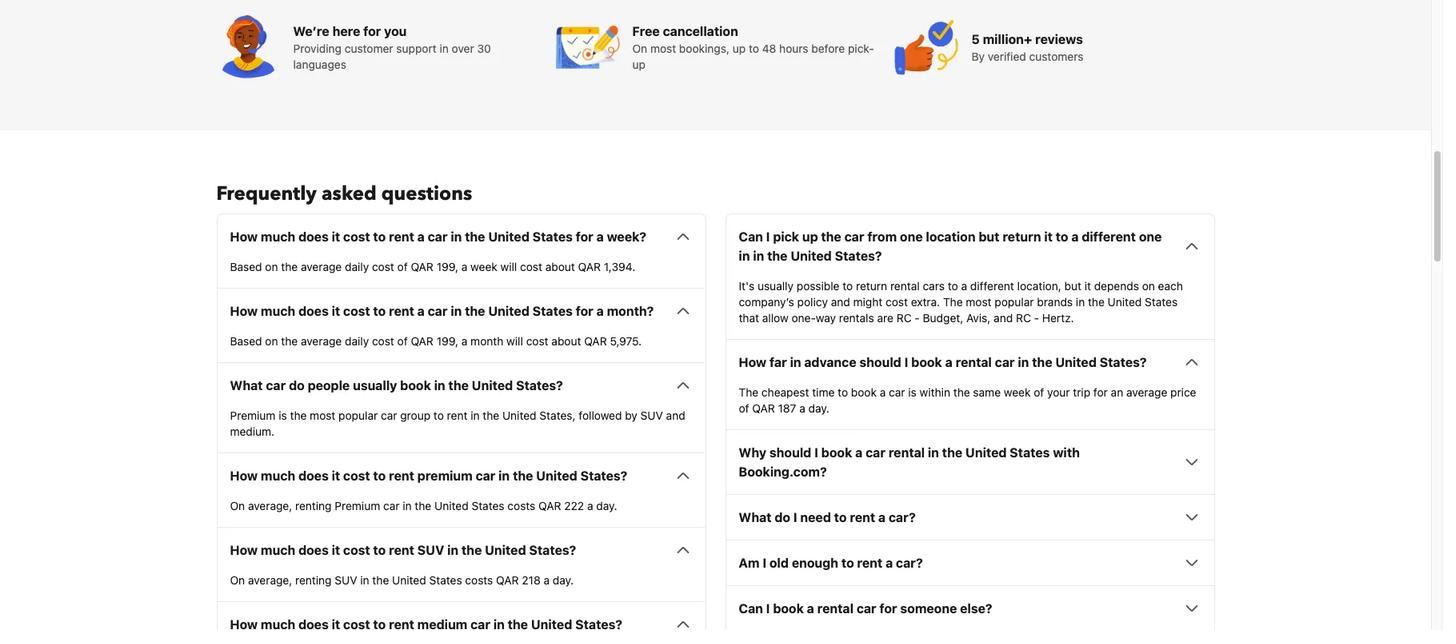 Task type: describe. For each thing, give the bounding box(es) containing it.
of up what car do people usually book in the united states?
[[397, 335, 408, 348]]

united inside "can i pick up the car from one location but return it to a different one in in the united states?"
[[791, 249, 832, 263]]

book inside how far in advance should i book a rental car in the united states? dropdown button
[[912, 356, 943, 370]]

renting for how much does it cost to rent premium car in the united states?
[[295, 500, 332, 513]]

usually inside dropdown button
[[353, 379, 397, 393]]

of down how much does it cost to rent a car in the united states for a week?
[[397, 260, 408, 274]]

average inside the cheapest time to book a car is within the same week of your trip for an average price of qar 187 a day.
[[1127, 386, 1168, 400]]

based for how much does it cost to rent a car in the united states for a week?
[[230, 260, 262, 274]]

a left "month?"
[[597, 304, 604, 319]]

providing
[[293, 42, 342, 55]]

avis,
[[967, 312, 991, 325]]

but inside "can i pick up the car from one location but return it to a different one in in the united states?"
[[979, 230, 1000, 244]]

0 vertical spatial up
[[733, 42, 746, 55]]

how much does it cost to rent a car in the united states for a month?
[[230, 304, 654, 319]]

week?
[[607, 230, 647, 244]]

most inside it's usually possible to return rental cars to a different location, but it depends on each company's policy and might cost extra. the most popular brands in the united states that allow one-way rentals are rc - budget, avis, and rc - hertz.
[[966, 296, 992, 309]]

1 vertical spatial costs
[[465, 574, 493, 588]]

suv inside dropdown button
[[418, 544, 444, 558]]

an
[[1111, 386, 1124, 400]]

pick-
[[848, 42, 874, 55]]

up inside "can i pick up the car from one location but return it to a different one in in the united states?"
[[802, 230, 818, 244]]

to inside premium is the most popular car group to rent in the united states, followed by suv and medium.
[[434, 409, 444, 423]]

to right need
[[834, 511, 847, 525]]

need
[[801, 511, 831, 525]]

2 horizontal spatial and
[[994, 312, 1013, 325]]

cheapest
[[762, 386, 809, 400]]

brands
[[1037, 296, 1073, 309]]

do inside dropdown button
[[775, 511, 791, 525]]

on for how much does it cost to rent suv in the united states?
[[230, 574, 245, 588]]

popular inside premium is the most popular car group to rent in the united states, followed by suv and medium.
[[339, 409, 378, 423]]

states? inside how much does it cost to rent suv in the united states? dropdown button
[[529, 544, 576, 558]]

premium
[[418, 469, 473, 484]]

to up on average, renting premium car in the united states costs qar 222 a day.
[[373, 469, 386, 484]]

way
[[816, 312, 836, 325]]

cars
[[923, 280, 945, 293]]

should inside why should i book a car rental in the united states with booking.com?
[[770, 446, 812, 460]]

return inside it's usually possible to return rental cars to a different location, but it depends on each company's policy and might cost extra. the most popular brands in the united states that allow one-way rentals are rc - budget, avis, and rc - hertz.
[[856, 280, 888, 293]]

car inside why should i book a car rental in the united states with booking.com?
[[866, 446, 886, 460]]

rent up on average, renting suv in the united states costs qar 218 a day.
[[389, 544, 414, 558]]

premium inside premium is the most popular car group to rent in the united states, followed by suv and medium.
[[230, 409, 276, 423]]

a down "how much does it cost to rent a car in the united states for a week?" dropdown button
[[462, 260, 468, 274]]

how far in advance should i book a rental car in the united states?
[[739, 356, 1147, 370]]

free cancellation on most bookings, up to 48 hours before pick- up
[[633, 24, 874, 71]]

on inside it's usually possible to return rental cars to a different location, but it depends on each company's policy and might cost extra. the most popular brands in the united states that allow one-way rentals are rc - budget, avis, and rc - hertz.
[[1142, 280, 1155, 293]]

it's usually possible to return rental cars to a different location, but it depends on each company's policy and might cost extra. the most popular brands in the united states that allow one-way rentals are rc - budget, avis, and rc - hertz.
[[739, 280, 1183, 325]]

what car do people usually book in the united states?
[[230, 379, 563, 393]]

can i pick up the car from one location but return it to a different one in in the united states?
[[739, 230, 1162, 263]]

rent up based on the average daily cost of qar 199, a month will cost about qar 5,975.
[[389, 304, 414, 319]]

am i old enough to rent a car? button
[[739, 554, 1202, 573]]

48
[[762, 42, 776, 55]]

states left "month?"
[[533, 304, 573, 319]]

support
[[396, 42, 437, 55]]

states inside it's usually possible to return rental cars to a different location, but it depends on each company's policy and might cost extra. the most popular brands in the united states that allow one-way rentals are rc - budget, avis, and rc - hertz.
[[1145, 296, 1178, 309]]

by
[[972, 50, 985, 63]]

a right qar 218 in the bottom left of the page
[[544, 574, 550, 588]]

it inside "can i pick up the car from one location but return it to a different one in in the united states?"
[[1045, 230, 1053, 244]]

average, for how much does it cost to rent premium car in the united states?
[[248, 500, 292, 513]]

1 one from the left
[[900, 230, 923, 244]]

pick
[[773, 230, 799, 244]]

a up based on the average daily cost of qar 199, a week will cost about qar 1,394. at left
[[418, 230, 425, 244]]

the inside it's usually possible to return rental cars to a different location, but it depends on each company's policy and might cost extra. the most popular brands in the united states that allow one-way rentals are rc - budget, avis, and rc - hertz.
[[943, 296, 963, 309]]

most for cancellation
[[651, 42, 676, 55]]

for up qar 1,394.
[[576, 230, 594, 244]]

possible
[[797, 280, 840, 293]]

cost right "month" at the left bottom of the page
[[526, 335, 549, 348]]

booking.com?
[[739, 465, 827, 480]]

why
[[739, 446, 767, 460]]

with
[[1053, 446, 1080, 460]]

qar 187
[[752, 402, 797, 416]]

we're here for you providing customer support in over 30 languages
[[293, 24, 491, 71]]

book inside can i book a rental car for someone else? dropdown button
[[773, 602, 804, 616]]

does for how much does it cost to rent suv in the united states?
[[299, 544, 329, 558]]

the inside the cheapest time to book a car is within the same week of your trip for an average price of qar 187 a day.
[[954, 386, 970, 400]]

will for month?
[[507, 335, 523, 348]]

5 million+ reviews by verified customers
[[972, 32, 1084, 63]]

a inside "dropdown button"
[[886, 556, 893, 571]]

1 horizontal spatial and
[[831, 296, 850, 309]]

hours
[[780, 42, 809, 55]]

car inside premium is the most popular car group to rent in the united states, followed by suv and medium.
[[381, 409, 397, 423]]

why should i book a car rental in the united states with booking.com? button
[[739, 444, 1202, 482]]

million+
[[983, 32, 1033, 47]]

cancellation
[[663, 24, 738, 39]]

states left week?
[[533, 230, 573, 244]]

5
[[972, 32, 980, 47]]

states down how much does it cost to rent premium car in the united states? dropdown button
[[472, 500, 505, 513]]

rental inside how far in advance should i book a rental car in the united states? dropdown button
[[956, 356, 992, 370]]

budget,
[[923, 312, 964, 325]]

we're
[[293, 24, 329, 39]]

how for how much does it cost to rent suv in the united states?
[[230, 544, 258, 558]]

do inside dropdown button
[[289, 379, 305, 393]]

i inside why should i book a car rental in the united states with booking.com?
[[815, 446, 819, 460]]

2 one from the left
[[1139, 230, 1162, 244]]

different inside it's usually possible to return rental cars to a different location, but it depends on each company's policy and might cost extra. the most popular brands in the united states that allow one-way rentals are rc - budget, avis, and rc - hertz.
[[971, 280, 1015, 293]]

renting for how much does it cost to rent suv in the united states?
[[295, 574, 332, 588]]

united inside it's usually possible to return rental cars to a different location, but it depends on each company's policy and might cost extra. the most popular brands in the united states that allow one-way rentals are rc - budget, avis, and rc - hertz.
[[1108, 296, 1142, 309]]

cost down how much does it cost to rent a car in the united states for a week?
[[372, 260, 394, 274]]

a down why should i book a car rental in the united states with booking.com?
[[879, 511, 886, 525]]

0 vertical spatial week
[[471, 260, 498, 274]]

it for how much does it cost to rent a car in the united states for a week?
[[332, 230, 340, 244]]

is inside premium is the most popular car group to rent in the united states, followed by suv and medium.
[[279, 409, 287, 423]]

a right qar 222
[[587, 500, 593, 513]]

average, for how much does it cost to rent suv in the united states?
[[248, 574, 292, 588]]

it inside it's usually possible to return rental cars to a different location, but it depends on each company's policy and might cost extra. the most popular brands in the united states that allow one-way rentals are rc - budget, avis, and rc - hertz.
[[1085, 280, 1091, 293]]

reviews
[[1036, 32, 1083, 47]]

car? for am i old enough to rent a car?
[[896, 556, 923, 571]]

states inside why should i book a car rental in the united states with booking.com?
[[1010, 446, 1050, 460]]

premium is the most popular car group to rent in the united states, followed by suv and medium.
[[230, 409, 686, 439]]

a up within
[[946, 356, 953, 370]]

0 horizontal spatial day.
[[553, 574, 574, 588]]

time
[[812, 386, 835, 400]]

of left qar 187
[[739, 402, 749, 416]]

much for how much does it cost to rent a car in the united states for a month?
[[261, 304, 295, 319]]

should inside dropdown button
[[860, 356, 902, 370]]

what for what car do people usually book in the united states?
[[230, 379, 263, 393]]

on inside the free cancellation on most bookings, up to 48 hours before pick- up
[[633, 42, 648, 55]]

old
[[770, 556, 789, 571]]

of left your
[[1034, 386, 1044, 400]]

a down 'enough'
[[807, 602, 815, 616]]

it's
[[739, 280, 755, 293]]

questions
[[382, 181, 472, 207]]

car? for what do i need to rent a car?
[[889, 511, 916, 525]]

on for how much does it cost to rent premium car in the united states?
[[230, 500, 245, 513]]

location,
[[1018, 280, 1062, 293]]

company's
[[739, 296, 794, 309]]

what for what do i need to rent a car?
[[739, 511, 772, 525]]

car inside "can i pick up the car from one location but return it to a different one in in the united states?"
[[845, 230, 865, 244]]

cost up people
[[343, 304, 370, 319]]

trip
[[1073, 386, 1091, 400]]

before
[[812, 42, 845, 55]]

we're here for you image
[[216, 15, 280, 79]]

day. inside the cheapest time to book a car is within the same week of your trip for an average price of qar 187 a day.
[[809, 402, 830, 416]]

rental inside why should i book a car rental in the united states with booking.com?
[[889, 446, 925, 460]]

to inside "can i pick up the car from one location but return it to a different one in in the united states?"
[[1056, 230, 1069, 244]]

cost down asked
[[343, 230, 370, 244]]

cost left qar 1,394.
[[520, 260, 543, 274]]

rent right need
[[850, 511, 876, 525]]

policy
[[797, 296, 828, 309]]

the inside the cheapest time to book a car is within the same week of your trip for an average price of qar 187 a day.
[[739, 386, 759, 400]]

what do i need to rent a car?
[[739, 511, 916, 525]]

2 rc from the left
[[1016, 312, 1031, 325]]

qar 199, for week?
[[411, 260, 459, 274]]

the inside why should i book a car rental in the united states with booking.com?
[[942, 446, 963, 460]]

based on the average daily cost of qar 199, a month will cost about qar 5,975.
[[230, 335, 642, 348]]

location
[[926, 230, 976, 244]]

someone
[[901, 602, 957, 616]]

to right "possible"
[[843, 280, 853, 293]]

what do i need to rent a car? button
[[739, 508, 1202, 528]]

here
[[333, 24, 360, 39]]

week inside the cheapest time to book a car is within the same week of your trip for an average price of qar 187 a day.
[[1004, 386, 1031, 400]]

your
[[1048, 386, 1070, 400]]

how for how much does it cost to rent a car in the united states for a week?
[[230, 230, 258, 244]]

how for how much does it cost to rent premium car in the united states?
[[230, 469, 258, 484]]

does for how much does it cost to rent premium car in the united states?
[[299, 469, 329, 484]]

a inside why should i book a car rental in the united states with booking.com?
[[856, 446, 863, 460]]

30
[[477, 42, 491, 55]]

that
[[739, 312, 759, 325]]

a left "month" at the left bottom of the page
[[462, 335, 468, 348]]

a down cheapest
[[800, 402, 806, 416]]

rentals
[[839, 312, 874, 325]]

how for how much does it cost to rent a car in the united states for a month?
[[230, 304, 258, 319]]

customer
[[345, 42, 393, 55]]

languages
[[293, 58, 346, 71]]

can i pick up the car from one location but return it to a different one in in the united states? button
[[739, 227, 1202, 266]]

usually inside it's usually possible to return rental cars to a different location, but it depends on each company's policy and might cost extra. the most popular brands in the united states that allow one-way rentals are rc - budget, avis, and rc - hertz.
[[758, 280, 794, 293]]

bookings,
[[679, 42, 730, 55]]

one-
[[792, 312, 816, 325]]

a up based on the average daily cost of qar 199, a month will cost about qar 5,975.
[[418, 304, 425, 319]]

can i book a rental car for someone else?
[[739, 602, 993, 616]]



Task type: vqa. For each thing, say whether or not it's contained in the screenshot.
28 July 2024 Option
no



Task type: locate. For each thing, give the bounding box(es) containing it.
customers
[[1030, 50, 1084, 63]]

different up avis,
[[971, 280, 1015, 293]]

united inside why should i book a car rental in the united states with booking.com?
[[966, 446, 1007, 460]]

the
[[465, 230, 485, 244], [821, 230, 842, 244], [768, 249, 788, 263], [281, 260, 298, 274], [1088, 296, 1105, 309], [465, 304, 485, 319], [281, 335, 298, 348], [1032, 356, 1053, 370], [449, 379, 469, 393], [954, 386, 970, 400], [290, 409, 307, 423], [483, 409, 500, 423], [942, 446, 963, 460], [513, 469, 533, 484], [415, 500, 432, 513], [462, 544, 482, 558], [372, 574, 389, 588]]

states,
[[540, 409, 576, 423]]

0 vertical spatial costs
[[508, 500, 536, 513]]

how inside dropdown button
[[230, 469, 258, 484]]

book up within
[[912, 356, 943, 370]]

states down how much does it cost to rent suv in the united states? dropdown button
[[429, 574, 462, 588]]

0 vertical spatial on
[[633, 42, 648, 55]]

do left need
[[775, 511, 791, 525]]

0 vertical spatial the
[[943, 296, 963, 309]]

1 based from the top
[[230, 260, 262, 274]]

for left an
[[1094, 386, 1108, 400]]

car?
[[889, 511, 916, 525], [896, 556, 923, 571]]

1 vertical spatial will
[[507, 335, 523, 348]]

1 vertical spatial can
[[739, 602, 763, 616]]

how much does it cost to rent a car in the united states for a month? button
[[230, 302, 693, 321]]

popular down people
[[339, 409, 378, 423]]

rental up extra.
[[891, 280, 920, 293]]

0 vertical spatial car?
[[889, 511, 916, 525]]

different
[[1082, 230, 1136, 244], [971, 280, 1015, 293]]

2 daily from the top
[[345, 335, 369, 348]]

does for how much does it cost to rent a car in the united states for a week?
[[299, 230, 329, 244]]

1 vertical spatial suv
[[418, 544, 444, 558]]

1 vertical spatial the
[[739, 386, 759, 400]]

qar 5,975.
[[584, 335, 642, 348]]

suv right by
[[641, 409, 663, 423]]

rent up on average, renting premium car in the united states costs qar 222 a day.
[[389, 469, 414, 484]]

am i old enough to rent a car?
[[739, 556, 923, 571]]

enough
[[792, 556, 839, 571]]

to inside "dropdown button"
[[842, 556, 854, 571]]

does for how much does it cost to rent a car in the united states for a month?
[[299, 304, 329, 319]]

should
[[860, 356, 902, 370], [770, 446, 812, 460]]

1 can from the top
[[739, 230, 763, 244]]

much for how much does it cost to rent premium car in the united states?
[[261, 469, 295, 484]]

2 horizontal spatial up
[[802, 230, 818, 244]]

2 vertical spatial most
[[310, 409, 336, 423]]

up down free
[[633, 58, 646, 71]]

states? up an
[[1100, 356, 1147, 370]]

extra.
[[911, 296, 940, 309]]

return up location,
[[1003, 230, 1042, 244]]

united inside premium is the most popular car group to rent in the united states, followed by suv and medium.
[[503, 409, 537, 423]]

1 horizontal spatial usually
[[758, 280, 794, 293]]

book inside why should i book a car rental in the united states with booking.com?
[[822, 446, 853, 460]]

what up am
[[739, 511, 772, 525]]

to right "cars" on the right top of the page
[[948, 280, 958, 293]]

to right time
[[838, 386, 848, 400]]

1 vertical spatial week
[[1004, 386, 1031, 400]]

car? inside "dropdown button"
[[896, 556, 923, 571]]

far
[[770, 356, 787, 370]]

rc
[[897, 312, 912, 325], [1016, 312, 1031, 325]]

2 does from the top
[[299, 304, 329, 319]]

and
[[831, 296, 850, 309], [994, 312, 1013, 325], [666, 409, 686, 423]]

how much does it cost to rent suv in the united states? button
[[230, 541, 693, 560]]

1 vertical spatial most
[[966, 296, 992, 309]]

can for can i pick up the car from one location but return it to a different one in in the united states?
[[739, 230, 763, 244]]

to up on average, renting suv in the united states costs qar 218 a day.
[[373, 544, 386, 558]]

car
[[428, 230, 448, 244], [845, 230, 865, 244], [428, 304, 448, 319], [995, 356, 1015, 370], [266, 379, 286, 393], [889, 386, 906, 400], [381, 409, 397, 423], [866, 446, 886, 460], [476, 469, 496, 484], [383, 500, 400, 513], [857, 602, 877, 616]]

can down am
[[739, 602, 763, 616]]

1 horizontal spatial up
[[733, 42, 746, 55]]

are
[[877, 312, 894, 325]]

rental down am i old enough to rent a car?
[[818, 602, 854, 616]]

will for week?
[[501, 260, 517, 274]]

different inside "can i pick up the car from one location but return it to a different one in in the united states?"
[[1082, 230, 1136, 244]]

1 horizontal spatial return
[[1003, 230, 1042, 244]]

daily down asked
[[345, 260, 369, 274]]

suv inside premium is the most popular car group to rent in the united states, followed by suv and medium.
[[641, 409, 663, 423]]

on average, renting suv in the united states costs qar 218 a day.
[[230, 574, 574, 588]]

0 vertical spatial is
[[909, 386, 917, 400]]

states
[[533, 230, 573, 244], [1145, 296, 1178, 309], [533, 304, 573, 319], [1010, 446, 1050, 460], [472, 500, 505, 513], [429, 574, 462, 588]]

qar 1,394.
[[578, 260, 636, 274]]

can inside "can i pick up the car from one location but return it to a different one in in the united states?"
[[739, 230, 763, 244]]

1 vertical spatial renting
[[295, 574, 332, 588]]

return
[[1003, 230, 1042, 244], [856, 280, 888, 293]]

i inside "dropdown button"
[[763, 556, 767, 571]]

0 horizontal spatial costs
[[465, 574, 493, 588]]

on average, renting premium car in the united states costs qar 222 a day.
[[230, 500, 617, 513]]

4 much from the top
[[261, 544, 295, 558]]

daily up people
[[345, 335, 369, 348]]

- down extra.
[[915, 312, 920, 325]]

up right the 'pick'
[[802, 230, 818, 244]]

book up group
[[400, 379, 431, 393]]

costs left qar 222
[[508, 500, 536, 513]]

usually right people
[[353, 379, 397, 393]]

car? inside dropdown button
[[889, 511, 916, 525]]

much
[[261, 230, 295, 244], [261, 304, 295, 319], [261, 469, 295, 484], [261, 544, 295, 558]]

rental inside can i book a rental car for someone else? dropdown button
[[818, 602, 854, 616]]

how much does it cost to rent premium car in the united states?
[[230, 469, 628, 484]]

for up qar 5,975.
[[576, 304, 594, 319]]

how
[[230, 230, 258, 244], [230, 304, 258, 319], [739, 356, 767, 370], [230, 469, 258, 484], [230, 544, 258, 558]]

2 horizontal spatial most
[[966, 296, 992, 309]]

1 vertical spatial average,
[[248, 574, 292, 588]]

verified
[[988, 50, 1027, 63]]

0 horizontal spatial what
[[230, 379, 263, 393]]

the
[[943, 296, 963, 309], [739, 386, 759, 400]]

0 horizontal spatial premium
[[230, 409, 276, 423]]

0 vertical spatial return
[[1003, 230, 1042, 244]]

in
[[440, 42, 449, 55], [451, 230, 462, 244], [739, 249, 750, 263], [753, 249, 764, 263], [1076, 296, 1085, 309], [451, 304, 462, 319], [790, 356, 801, 370], [1018, 356, 1029, 370], [434, 379, 445, 393], [471, 409, 480, 423], [928, 446, 939, 460], [499, 469, 510, 484], [403, 500, 412, 513], [447, 544, 459, 558], [360, 574, 369, 588]]

states? inside how much does it cost to rent premium car in the united states? dropdown button
[[581, 469, 628, 484]]

to inside the free cancellation on most bookings, up to 48 hours before pick- up
[[749, 42, 759, 55]]

2 vertical spatial and
[[666, 409, 686, 423]]

0 horizontal spatial popular
[[339, 409, 378, 423]]

what inside dropdown button
[[739, 511, 772, 525]]

advance
[[805, 356, 857, 370]]

cost up what car do people usually book in the united states?
[[372, 335, 394, 348]]

can for can i book a rental car for someone else?
[[739, 602, 763, 616]]

free cancellation image
[[556, 15, 620, 79]]

2 average, from the top
[[248, 574, 292, 588]]

2 vertical spatial day.
[[553, 574, 574, 588]]

up left 48
[[733, 42, 746, 55]]

states? up qar 222
[[581, 469, 628, 484]]

cost inside dropdown button
[[343, 469, 370, 484]]

united
[[488, 230, 530, 244], [791, 249, 832, 263], [1108, 296, 1142, 309], [488, 304, 530, 319], [1056, 356, 1097, 370], [472, 379, 513, 393], [503, 409, 537, 423], [966, 446, 1007, 460], [536, 469, 578, 484], [435, 500, 469, 513], [485, 544, 526, 558], [392, 574, 426, 588]]

1 horizontal spatial one
[[1139, 230, 1162, 244]]

a right "cars" on the right top of the page
[[961, 280, 968, 293]]

car inside the cheapest time to book a car is within the same week of your trip for an average price of qar 187 a day.
[[889, 386, 906, 400]]

how much does it cost to rent suv in the united states?
[[230, 544, 576, 558]]

2 horizontal spatial day.
[[809, 402, 830, 416]]

much for how much does it cost to rent suv in the united states?
[[261, 544, 295, 558]]

the inside it's usually possible to return rental cars to a different location, but it depends on each company's policy and might cost extra. the most popular brands in the united states that allow one-way rentals are rc - budget, avis, and rc - hertz.
[[1088, 296, 1105, 309]]

1 vertical spatial about
[[552, 335, 581, 348]]

month
[[471, 335, 504, 348]]

rental up same on the bottom right of the page
[[956, 356, 992, 370]]

suv
[[641, 409, 663, 423], [418, 544, 444, 558], [335, 574, 357, 588]]

states down each
[[1145, 296, 1178, 309]]

about for month?
[[552, 335, 581, 348]]

1 horizontal spatial what
[[739, 511, 772, 525]]

1 vertical spatial do
[[775, 511, 791, 525]]

0 vertical spatial average,
[[248, 500, 292, 513]]

over
[[452, 42, 474, 55]]

1 vertical spatial on
[[230, 500, 245, 513]]

average,
[[248, 500, 292, 513], [248, 574, 292, 588]]

based for how much does it cost to rent a car in the united states for a month?
[[230, 335, 262, 348]]

average right an
[[1127, 386, 1168, 400]]

of
[[397, 260, 408, 274], [397, 335, 408, 348], [1034, 386, 1044, 400], [739, 402, 749, 416]]

in inside premium is the most popular car group to rent in the united states, followed by suv and medium.
[[471, 409, 480, 423]]

2 - from the left
[[1034, 312, 1040, 325]]

most for is
[[310, 409, 336, 423]]

most up avis,
[[966, 296, 992, 309]]

states? down from on the right of the page
[[835, 249, 882, 263]]

much inside dropdown button
[[261, 469, 295, 484]]

daily for how much does it cost to rent a car in the united states for a week?
[[345, 260, 369, 274]]

in inside why should i book a car rental in the united states with booking.com?
[[928, 446, 939, 460]]

a
[[418, 230, 425, 244], [597, 230, 604, 244], [1072, 230, 1079, 244], [462, 260, 468, 274], [961, 280, 968, 293], [418, 304, 425, 319], [597, 304, 604, 319], [462, 335, 468, 348], [946, 356, 953, 370], [880, 386, 886, 400], [800, 402, 806, 416], [856, 446, 863, 460], [587, 500, 593, 513], [879, 511, 886, 525], [886, 556, 893, 571], [544, 574, 550, 588], [807, 602, 815, 616]]

week
[[471, 260, 498, 274], [1004, 386, 1031, 400]]

on for how much does it cost to rent a car in the united states for a month?
[[265, 335, 278, 348]]

1 vertical spatial daily
[[345, 335, 369, 348]]

1 horizontal spatial do
[[775, 511, 791, 525]]

1 much from the top
[[261, 230, 295, 244]]

2 can from the top
[[739, 602, 763, 616]]

0 vertical spatial suv
[[641, 409, 663, 423]]

return up might
[[856, 280, 888, 293]]

and right avis,
[[994, 312, 1013, 325]]

1 horizontal spatial the
[[943, 296, 963, 309]]

asked
[[322, 181, 377, 207]]

in inside it's usually possible to return rental cars to a different location, but it depends on each company's policy and might cost extra. the most popular brands in the united states that allow one-way rentals are rc - budget, avis, and rc - hertz.
[[1076, 296, 1085, 309]]

to right group
[[434, 409, 444, 423]]

0 vertical spatial what
[[230, 379, 263, 393]]

1 vertical spatial is
[[279, 409, 287, 423]]

daily for how much does it cost to rent a car in the united states for a month?
[[345, 335, 369, 348]]

states left with
[[1010, 446, 1050, 460]]

by
[[625, 409, 638, 423]]

1 horizontal spatial -
[[1034, 312, 1040, 325]]

can i book a rental car for someone else? button
[[739, 600, 1202, 619]]

a up brands
[[1072, 230, 1079, 244]]

5 million+ reviews image
[[895, 15, 959, 79]]

popular down location,
[[995, 296, 1034, 309]]

rent down what car do people usually book in the united states? dropdown button
[[447, 409, 468, 423]]

1 daily from the top
[[345, 260, 369, 274]]

cost up on average, renting suv in the united states costs qar 218 a day.
[[343, 544, 370, 558]]

about
[[546, 260, 575, 274], [552, 335, 581, 348]]

book up booking.com?
[[822, 446, 853, 460]]

day. right qar 222
[[596, 500, 617, 513]]

a inside "can i pick up the car from one location but return it to a different one in in the united states?"
[[1072, 230, 1079, 244]]

1 renting from the top
[[295, 500, 332, 513]]

1 vertical spatial day.
[[596, 500, 617, 513]]

for
[[363, 24, 381, 39], [576, 230, 594, 244], [576, 304, 594, 319], [1094, 386, 1108, 400], [880, 602, 898, 616]]

hertz.
[[1043, 312, 1074, 325]]

rent inside "dropdown button"
[[857, 556, 883, 571]]

0 vertical spatial do
[[289, 379, 305, 393]]

qar 199, down how much does it cost to rent a car in the united states for a week?
[[411, 260, 459, 274]]

am
[[739, 556, 760, 571]]

0 horizontal spatial suv
[[335, 574, 357, 588]]

0 horizontal spatial up
[[633, 58, 646, 71]]

0 horizontal spatial do
[[289, 379, 305, 393]]

0 horizontal spatial most
[[310, 409, 336, 423]]

1 horizontal spatial but
[[1065, 280, 1082, 293]]

2 vertical spatial on
[[265, 335, 278, 348]]

much for how much does it cost to rent a car in the united states for a week?
[[261, 230, 295, 244]]

car? up someone
[[896, 556, 923, 571]]

cost
[[343, 230, 370, 244], [372, 260, 394, 274], [520, 260, 543, 274], [886, 296, 908, 309], [343, 304, 370, 319], [372, 335, 394, 348], [526, 335, 549, 348], [343, 469, 370, 484], [343, 544, 370, 558]]

1 horizontal spatial most
[[651, 42, 676, 55]]

average for how much does it cost to rent a car in the united states for a week?
[[301, 260, 342, 274]]

usually up company's
[[758, 280, 794, 293]]

1 vertical spatial should
[[770, 446, 812, 460]]

to right 'enough'
[[842, 556, 854, 571]]

0 vertical spatial average
[[301, 260, 342, 274]]

0 vertical spatial renting
[[295, 500, 332, 513]]

1 horizontal spatial suv
[[418, 544, 444, 558]]

states? inside how far in advance should i book a rental car in the united states? dropdown button
[[1100, 356, 1147, 370]]

but inside it's usually possible to return rental cars to a different location, but it depends on each company's policy and might cost extra. the most popular brands in the united states that allow one-way rentals are rc - budget, avis, and rc - hertz.
[[1065, 280, 1082, 293]]

states? inside what car do people usually book in the united states? dropdown button
[[516, 379, 563, 393]]

for left someone
[[880, 602, 898, 616]]

2 renting from the top
[[295, 574, 332, 588]]

based on the average daily cost of qar 199, a week will cost about qar 1,394.
[[230, 260, 636, 274]]

i inside "can i pick up the car from one location but return it to a different one in in the united states?"
[[766, 230, 770, 244]]

on
[[265, 260, 278, 274], [1142, 280, 1155, 293], [265, 335, 278, 348]]

to up based on the average daily cost of qar 199, a month will cost about qar 5,975.
[[373, 304, 386, 319]]

about for week?
[[546, 260, 575, 274]]

0 horizontal spatial is
[[279, 409, 287, 423]]

how much does it cost to rent a car in the united states for a week? button
[[230, 227, 693, 247]]

rental inside it's usually possible to return rental cars to a different location, but it depends on each company's policy and might cost extra. the most popular brands in the united states that allow one-way rentals are rc - budget, avis, and rc - hertz.
[[891, 280, 920, 293]]

2 horizontal spatial suv
[[641, 409, 663, 423]]

3 does from the top
[[299, 469, 329, 484]]

cost up on average, renting premium car in the united states costs qar 222 a day.
[[343, 469, 370, 484]]

to down asked
[[373, 230, 386, 244]]

book down old
[[773, 602, 804, 616]]

rc right are at the right
[[897, 312, 912, 325]]

a left week?
[[597, 230, 604, 244]]

same
[[973, 386, 1001, 400]]

for inside we're here for you providing customer support in over 30 languages
[[363, 24, 381, 39]]

a left within
[[880, 386, 886, 400]]

book
[[912, 356, 943, 370], [400, 379, 431, 393], [851, 386, 877, 400], [822, 446, 853, 460], [773, 602, 804, 616]]

the up budget,
[[943, 296, 963, 309]]

1 average, from the top
[[248, 500, 292, 513]]

1 - from the left
[[915, 312, 920, 325]]

0 horizontal spatial and
[[666, 409, 686, 423]]

the cheapest time to book a car is within the same week of your trip for an average price of qar 187 a day.
[[739, 386, 1197, 416]]

how much does it cost to rent premium car in the united states? button
[[230, 467, 693, 486]]

can left the 'pick'
[[739, 230, 763, 244]]

0 horizontal spatial week
[[471, 260, 498, 274]]

followed
[[579, 409, 622, 423]]

else?
[[960, 602, 993, 616]]

states? up 'states,'
[[516, 379, 563, 393]]

1 vertical spatial return
[[856, 280, 888, 293]]

does
[[299, 230, 329, 244], [299, 304, 329, 319], [299, 469, 329, 484], [299, 544, 329, 558]]

1 qar 199, from the top
[[411, 260, 459, 274]]

what inside dropdown button
[[230, 379, 263, 393]]

0 vertical spatial different
[[1082, 230, 1136, 244]]

for up "customer"
[[363, 24, 381, 39]]

is inside the cheapest time to book a car is within the same week of your trip for an average price of qar 187 a day.
[[909, 386, 917, 400]]

qar 222
[[539, 500, 584, 513]]

1 vertical spatial popular
[[339, 409, 378, 423]]

2 based from the top
[[230, 335, 262, 348]]

one
[[900, 230, 923, 244], [1139, 230, 1162, 244]]

what car do people usually book in the united states? button
[[230, 376, 693, 396]]

1 vertical spatial on
[[1142, 280, 1155, 293]]

average for how much does it cost to rent a car in the united states for a month?
[[301, 335, 342, 348]]

0 horizontal spatial rc
[[897, 312, 912, 325]]

most inside premium is the most popular car group to rent in the united states, followed by suv and medium.
[[310, 409, 336, 423]]

0 horizontal spatial but
[[979, 230, 1000, 244]]

1 horizontal spatial should
[[860, 356, 902, 370]]

0 horizontal spatial should
[[770, 446, 812, 460]]

one right from on the right of the page
[[900, 230, 923, 244]]

1 horizontal spatial week
[[1004, 386, 1031, 400]]

week right same on the bottom right of the page
[[1004, 386, 1031, 400]]

most inside the free cancellation on most bookings, up to 48 hours before pick- up
[[651, 42, 676, 55]]

but up brands
[[1065, 280, 1082, 293]]

0 vertical spatial will
[[501, 260, 517, 274]]

popular inside it's usually possible to return rental cars to a different location, but it depends on each company's policy and might cost extra. the most popular brands in the united states that allow one-way rentals are rc - budget, avis, and rc - hertz.
[[995, 296, 1034, 309]]

0 vertical spatial can
[[739, 230, 763, 244]]

it for how much does it cost to rent premium car in the united states?
[[332, 469, 340, 484]]

3 much from the top
[[261, 469, 295, 484]]

0 horizontal spatial return
[[856, 280, 888, 293]]

2 much from the top
[[261, 304, 295, 319]]

1 vertical spatial qar 199,
[[411, 335, 459, 348]]

2 vertical spatial on
[[230, 574, 245, 588]]

states? inside "can i pick up the car from one location but return it to a different one in in the united states?"
[[835, 249, 882, 263]]

most down free
[[651, 42, 676, 55]]

to inside the cheapest time to book a car is within the same week of your trip for an average price of qar 187 a day.
[[838, 386, 848, 400]]

month?
[[607, 304, 654, 319]]

return inside "can i pick up the car from one location but return it to a different one in in the united states?"
[[1003, 230, 1042, 244]]

a up what do i need to rent a car?
[[856, 446, 863, 460]]

a inside it's usually possible to return rental cars to a different location, but it depends on each company's policy and might cost extra. the most popular brands in the united states that allow one-way rentals are rc - budget, avis, and rc - hertz.
[[961, 280, 968, 293]]

frequently asked questions
[[216, 181, 472, 207]]

- left hertz.
[[1034, 312, 1040, 325]]

0 vertical spatial on
[[265, 260, 278, 274]]

book right time
[[851, 386, 877, 400]]

0 vertical spatial about
[[546, 260, 575, 274]]

0 vertical spatial daily
[[345, 260, 369, 274]]

1 horizontal spatial is
[[909, 386, 917, 400]]

but right location
[[979, 230, 1000, 244]]

1 vertical spatial based
[[230, 335, 262, 348]]

will
[[501, 260, 517, 274], [507, 335, 523, 348]]

price
[[1171, 386, 1197, 400]]

2 vertical spatial suv
[[335, 574, 357, 588]]

0 vertical spatial popular
[[995, 296, 1034, 309]]

frequently
[[216, 181, 317, 207]]

4 does from the top
[[299, 544, 329, 558]]

free
[[633, 24, 660, 39]]

day. right qar 218 in the bottom left of the page
[[553, 574, 574, 588]]

1 does from the top
[[299, 230, 329, 244]]

to up location,
[[1056, 230, 1069, 244]]

for inside the cheapest time to book a car is within the same week of your trip for an average price of qar 187 a day.
[[1094, 386, 1108, 400]]

1 horizontal spatial costs
[[508, 500, 536, 513]]

0 vertical spatial qar 199,
[[411, 260, 459, 274]]

0 horizontal spatial one
[[900, 230, 923, 244]]

1 vertical spatial and
[[994, 312, 1013, 325]]

cost inside it's usually possible to return rental cars to a different location, but it depends on each company's policy and might cost extra. the most popular brands in the united states that allow one-way rentals are rc - budget, avis, and rc - hertz.
[[886, 296, 908, 309]]

it for how much does it cost to rent a car in the united states for a month?
[[332, 304, 340, 319]]

day. down time
[[809, 402, 830, 416]]

0 vertical spatial but
[[979, 230, 1000, 244]]

will down "how much does it cost to rent a car in the united states for a week?" dropdown button
[[501, 260, 517, 274]]

you
[[384, 24, 407, 39]]

will right "month" at the left bottom of the page
[[507, 335, 523, 348]]

on for how much does it cost to rent a car in the united states for a week?
[[265, 260, 278, 274]]

why should i book a car rental in the united states with booking.com?
[[739, 446, 1080, 480]]

1 horizontal spatial day.
[[596, 500, 617, 513]]

rental down within
[[889, 446, 925, 460]]

from
[[868, 230, 897, 244]]

0 vertical spatial and
[[831, 296, 850, 309]]

rent up based on the average daily cost of qar 199, a week will cost about qar 1,394. at left
[[389, 230, 414, 244]]

2 vertical spatial average
[[1127, 386, 1168, 400]]

book inside what car do people usually book in the united states? dropdown button
[[400, 379, 431, 393]]

costs
[[508, 500, 536, 513], [465, 574, 493, 588]]

in inside we're here for you providing customer support in over 30 languages
[[440, 42, 449, 55]]

it
[[332, 230, 340, 244], [1045, 230, 1053, 244], [1085, 280, 1091, 293], [332, 304, 340, 319], [332, 469, 340, 484], [332, 544, 340, 558]]

rent inside premium is the most popular car group to rent in the united states, followed by suv and medium.
[[447, 409, 468, 423]]

0 vertical spatial most
[[651, 42, 676, 55]]

how for how far in advance should i book a rental car in the united states?
[[739, 356, 767, 370]]

0 horizontal spatial different
[[971, 280, 1015, 293]]

it for how much does it cost to rent suv in the united states?
[[332, 544, 340, 558]]

1 horizontal spatial different
[[1082, 230, 1136, 244]]

premium up the how much does it cost to rent suv in the united states?
[[335, 500, 380, 513]]

0 vertical spatial should
[[860, 356, 902, 370]]

1 rc from the left
[[897, 312, 912, 325]]

0 vertical spatial premium
[[230, 409, 276, 423]]

a up can i book a rental car for someone else?
[[886, 556, 893, 571]]

1 vertical spatial premium
[[335, 500, 380, 513]]

1 vertical spatial average
[[301, 335, 342, 348]]

about left qar 5,975.
[[552, 335, 581, 348]]

does inside dropdown button
[[299, 469, 329, 484]]

1 vertical spatial what
[[739, 511, 772, 525]]

and up way
[[831, 296, 850, 309]]

the up qar 187
[[739, 386, 759, 400]]

rent up can i book a rental car for someone else?
[[857, 556, 883, 571]]

1 horizontal spatial rc
[[1016, 312, 1031, 325]]

how much does it cost to rent a car in the united states for a week?
[[230, 230, 647, 244]]

on
[[633, 42, 648, 55], [230, 500, 245, 513], [230, 574, 245, 588]]

average down frequently asked questions
[[301, 260, 342, 274]]

1 vertical spatial different
[[971, 280, 1015, 293]]

qar 199,
[[411, 260, 459, 274], [411, 335, 459, 348]]

within
[[920, 386, 951, 400]]

2 qar 199, from the top
[[411, 335, 459, 348]]

book inside the cheapest time to book a car is within the same week of your trip for an average price of qar 187 a day.
[[851, 386, 877, 400]]

medium.
[[230, 425, 275, 439]]

based
[[230, 260, 262, 274], [230, 335, 262, 348]]

car? down why should i book a car rental in the united states with booking.com?
[[889, 511, 916, 525]]

qar 199, for month?
[[411, 335, 459, 348]]

and inside premium is the most popular car group to rent in the united states, followed by suv and medium.
[[666, 409, 686, 423]]

but
[[979, 230, 1000, 244], [1065, 280, 1082, 293]]

it inside dropdown button
[[332, 469, 340, 484]]



